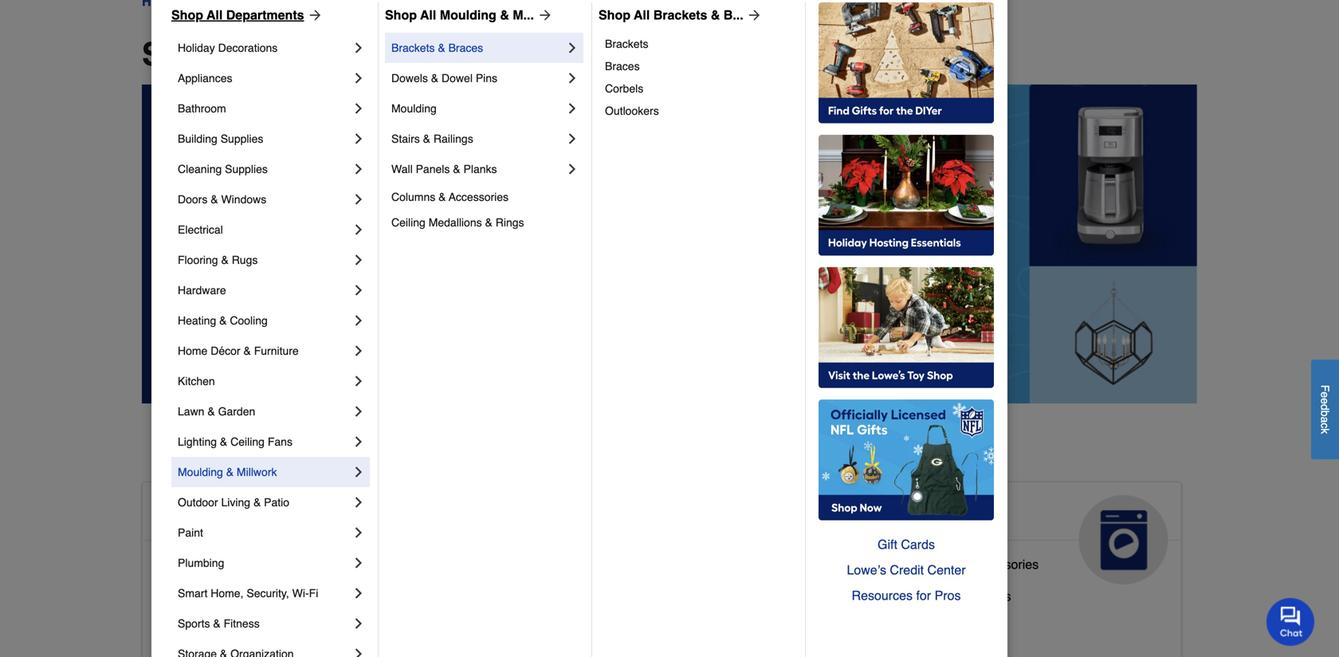Task type: vqa. For each thing, say whether or not it's contained in the screenshot.
VANITY LIGHTS Link
no



Task type: describe. For each thing, give the bounding box(es) containing it.
outdoor living & patio link
[[178, 487, 351, 518]]

& right parts
[[959, 557, 968, 572]]

accessible bedroom link
[[156, 585, 272, 617]]

livestock supplies link
[[511, 579, 616, 611]]

dowels
[[392, 72, 428, 85]]

smart
[[178, 587, 208, 600]]

animal & pet care link
[[498, 482, 826, 584]]

arrow right image for shop all brackets & b...
[[744, 7, 763, 23]]

stairs & railings link
[[392, 124, 565, 154]]

resources
[[852, 588, 913, 603]]

departments for shop all departments
[[279, 36, 474, 73]]

lawn & garden
[[178, 405, 255, 418]]

heating
[[178, 314, 216, 327]]

accessible for accessible bedroom
[[156, 589, 216, 604]]

sports & fitness
[[178, 617, 260, 630]]

home,
[[211, 587, 244, 600]]

appliance parts & accessories
[[866, 557, 1039, 572]]

1 vertical spatial appliances link
[[853, 482, 1182, 584]]

accessible home link
[[143, 482, 471, 584]]

center
[[928, 563, 966, 577]]

0 vertical spatial bathroom
[[178, 102, 226, 115]]

d
[[1319, 404, 1332, 410]]

beverage & wine chillers link
[[866, 585, 1012, 617]]

chevron right image for lawn & garden
[[351, 404, 367, 419]]

columns & accessories link
[[392, 184, 581, 210]]

heating & cooling link
[[178, 305, 351, 336]]

2 e from the top
[[1319, 398, 1332, 404]]

chevron right image for wall panels & planks
[[565, 161, 581, 177]]

chillers
[[969, 589, 1012, 604]]

accessible for accessible entry & home
[[156, 621, 216, 636]]

accessible entry & home link
[[156, 617, 299, 649]]

lowe's credit center link
[[819, 557, 994, 583]]

& left patio
[[254, 496, 261, 509]]

wall panels & planks link
[[392, 154, 565, 184]]

braces link
[[605, 55, 794, 77]]

f e e d b a c k button
[[1312, 359, 1340, 459]]

moulding & millwork
[[178, 466, 277, 478]]

beverage
[[866, 589, 921, 604]]

doors & windows
[[178, 193, 267, 206]]

chevron right image for home décor & furniture
[[351, 343, 367, 359]]

planks
[[464, 163, 497, 175]]

smart home, security, wi-fi
[[178, 587, 318, 600]]

cooling
[[230, 314, 268, 327]]

chevron right image for stairs & railings
[[565, 131, 581, 147]]

lighting
[[178, 435, 217, 448]]

brackets for brackets
[[605, 37, 649, 50]]

moulding inside shop all moulding & m... link
[[440, 8, 497, 22]]

shop all departments
[[142, 36, 474, 73]]

appliances image
[[1080, 495, 1169, 584]]

b...
[[724, 8, 744, 22]]

0 vertical spatial accessories
[[449, 191, 509, 203]]

plumbing link
[[178, 548, 351, 578]]

1 vertical spatial ceiling
[[231, 435, 265, 448]]

railings
[[434, 132, 473, 145]]

columns & accessories
[[392, 191, 509, 203]]

paint link
[[178, 518, 351, 548]]

1 horizontal spatial appliances
[[866, 502, 985, 527]]

lawn
[[178, 405, 205, 418]]

hardware link
[[178, 275, 351, 305]]

shop all moulding & m... link
[[385, 6, 553, 25]]

for
[[917, 588, 932, 603]]

officially licensed n f l gifts. shop now. image
[[819, 400, 994, 521]]

home décor & furniture
[[178, 344, 299, 357]]

chevron right image for lighting & ceiling fans
[[351, 434, 367, 450]]

all for brackets
[[634, 8, 650, 22]]

shop for shop all brackets & b...
[[599, 8, 631, 22]]

& left rugs
[[221, 254, 229, 266]]

& left cooling at left top
[[219, 314, 227, 327]]

medallions
[[429, 216, 482, 229]]

lowe's credit center
[[847, 563, 966, 577]]

dowel
[[442, 72, 473, 85]]

find gifts for the diyer. image
[[819, 2, 994, 124]]

0 vertical spatial ceiling
[[392, 216, 426, 229]]

shop all brackets & b... link
[[599, 6, 763, 25]]

chat invite button image
[[1267, 597, 1316, 646]]

pros
[[935, 588, 961, 603]]

supplies for livestock supplies
[[568, 582, 616, 597]]

& left rings
[[485, 216, 493, 229]]

livestock supplies
[[511, 582, 616, 597]]

2 horizontal spatial brackets
[[654, 8, 708, 22]]

& left m...
[[500, 8, 509, 22]]

shop all brackets & b...
[[599, 8, 744, 22]]

1 vertical spatial bathroom
[[220, 557, 275, 572]]

chevron right image for doors & windows
[[351, 191, 367, 207]]

& right doors
[[211, 193, 218, 206]]

1 horizontal spatial braces
[[605, 60, 640, 73]]

chevron right image for smart home, security, wi-fi
[[351, 585, 367, 601]]

rings
[[496, 216, 524, 229]]

animal & pet care image
[[724, 495, 814, 584]]

entry
[[220, 621, 250, 636]]

& inside animal & pet care
[[591, 502, 608, 527]]

pins
[[476, 72, 498, 85]]

enjoy savings year-round. no matter what you're shopping for, find what you need at a great price. image
[[142, 85, 1198, 403]]

holiday
[[178, 41, 215, 54]]

outlookers
[[605, 104, 659, 117]]

accessible entry & home
[[156, 621, 299, 636]]

plumbing
[[178, 557, 224, 569]]

doors
[[178, 193, 208, 206]]

fi
[[309, 587, 318, 600]]

accessible for accessible home
[[156, 502, 272, 527]]

chevron right image for outdoor living & patio
[[351, 494, 367, 510]]

accessible home
[[156, 502, 340, 527]]

& left millwork
[[226, 466, 234, 478]]

b
[[1319, 410, 1332, 416]]

fans
[[268, 435, 293, 448]]

chevron right image for sports & fitness
[[351, 616, 367, 632]]

lowe's
[[847, 563, 887, 577]]

doors & windows link
[[178, 184, 351, 215]]

pet beds, houses, & furniture
[[511, 614, 683, 629]]

brackets & braces
[[392, 41, 483, 54]]

visit the lowe's toy shop. image
[[819, 267, 994, 388]]

outdoor
[[178, 496, 218, 509]]

chevron right image for cleaning supplies
[[351, 161, 367, 177]]

moulding & millwork link
[[178, 457, 351, 487]]

shop for shop all moulding & m...
[[385, 8, 417, 22]]

brackets link
[[605, 33, 794, 55]]

wi-
[[292, 587, 309, 600]]

chevron right image for moulding & millwork
[[351, 464, 367, 480]]

0 horizontal spatial braces
[[449, 41, 483, 54]]

moulding for moulding & millwork
[[178, 466, 223, 478]]



Task type: locate. For each thing, give the bounding box(es) containing it.
arrow right image up brackets link
[[744, 7, 763, 23]]

moulding down dowels
[[392, 102, 437, 115]]

0 vertical spatial furniture
[[254, 344, 299, 357]]

1 horizontal spatial ceiling
[[392, 216, 426, 229]]

chevron right image for holiday decorations
[[351, 40, 367, 56]]

cards
[[901, 537, 935, 552]]

& right lighting
[[220, 435, 227, 448]]

0 horizontal spatial furniture
[[254, 344, 299, 357]]

chevron right image for kitchen
[[351, 373, 367, 389]]

stairs & railings
[[392, 132, 473, 145]]

appliance
[[866, 557, 922, 572]]

1 vertical spatial pet
[[511, 614, 530, 629]]

smart home, security, wi-fi link
[[178, 578, 351, 608]]

shop all moulding & m...
[[385, 8, 534, 22]]

1 vertical spatial accessories
[[971, 557, 1039, 572]]

k
[[1319, 428, 1332, 434]]

accessible bathroom link
[[156, 553, 275, 585]]

bathroom up building
[[178, 102, 226, 115]]

wine
[[936, 589, 965, 604]]

0 horizontal spatial arrow right image
[[304, 7, 323, 23]]

accessories
[[449, 191, 509, 203], [971, 557, 1039, 572]]

arrow right image inside shop all brackets & b... link
[[744, 7, 763, 23]]

departments inside shop all departments link
[[226, 8, 304, 22]]

supplies up cleaning supplies at the top left
[[221, 132, 263, 145]]

beds,
[[534, 614, 566, 629]]

3 shop from the left
[[599, 8, 631, 22]]

& right décor
[[244, 344, 251, 357]]

chevron right image for brackets & braces
[[565, 40, 581, 56]]

&
[[500, 8, 509, 22], [711, 8, 720, 22], [438, 41, 446, 54], [431, 72, 439, 85], [423, 132, 431, 145], [453, 163, 461, 175], [439, 191, 446, 203], [211, 193, 218, 206], [485, 216, 493, 229], [221, 254, 229, 266], [219, 314, 227, 327], [244, 344, 251, 357], [208, 405, 215, 418], [220, 435, 227, 448], [226, 466, 234, 478], [254, 496, 261, 509], [591, 502, 608, 527], [959, 557, 968, 572], [924, 589, 933, 604], [620, 614, 629, 629], [213, 617, 221, 630], [253, 621, 262, 636]]

shop up holiday on the top left of the page
[[171, 8, 203, 22]]

shop for shop all departments
[[171, 8, 203, 22]]

accessible bedroom
[[156, 589, 272, 604]]

braces up dowel
[[449, 41, 483, 54]]

2 vertical spatial supplies
[[568, 582, 616, 597]]

chevron right image for electrical
[[351, 222, 367, 238]]

furniture
[[254, 344, 299, 357], [632, 614, 683, 629]]

flooring
[[178, 254, 218, 266]]

0 horizontal spatial ceiling
[[231, 435, 265, 448]]

1 vertical spatial furniture
[[632, 614, 683, 629]]

shop up brackets & braces
[[385, 8, 417, 22]]

2 vertical spatial moulding
[[178, 466, 223, 478]]

appliances link down decorations
[[178, 63, 351, 93]]

f e e d b a c k
[[1319, 385, 1332, 434]]

bedroom
[[220, 589, 272, 604]]

ceiling down columns at top left
[[392, 216, 426, 229]]

chevron right image for flooring & rugs
[[351, 252, 367, 268]]

1 horizontal spatial furniture
[[632, 614, 683, 629]]

appliances link up chillers
[[853, 482, 1182, 584]]

1 vertical spatial departments
[[279, 36, 474, 73]]

e
[[1319, 392, 1332, 398], [1319, 398, 1332, 404]]

& right stairs
[[423, 132, 431, 145]]

braces
[[449, 41, 483, 54], [605, 60, 640, 73]]

& left planks
[[453, 163, 461, 175]]

& up dowels & dowel pins
[[438, 41, 446, 54]]

dowels & dowel pins link
[[392, 63, 565, 93]]

& right the houses,
[[620, 614, 629, 629]]

0 vertical spatial appliances
[[178, 72, 232, 85]]

1 vertical spatial home
[[278, 502, 340, 527]]

1 vertical spatial supplies
[[225, 163, 268, 175]]

c
[[1319, 423, 1332, 428]]

arrow right image inside shop all departments link
[[304, 7, 323, 23]]

credit
[[890, 563, 924, 577]]

1 horizontal spatial moulding
[[392, 102, 437, 115]]

pet inside "link"
[[511, 614, 530, 629]]

chevron right image for moulding
[[565, 100, 581, 116]]

& right lawn
[[208, 405, 215, 418]]

braces up corbels
[[605, 60, 640, 73]]

dowels & dowel pins
[[392, 72, 498, 85]]

2 vertical spatial home
[[265, 621, 299, 636]]

appliances link
[[178, 63, 351, 93], [853, 482, 1182, 584]]

accessible home image
[[369, 495, 458, 584]]

& left dowel
[[431, 72, 439, 85]]

arrow right image up shop all departments
[[304, 7, 323, 23]]

0 vertical spatial home
[[178, 344, 208, 357]]

appliances up cards
[[866, 502, 985, 527]]

2 horizontal spatial arrow right image
[[744, 7, 763, 23]]

kitchen link
[[178, 366, 351, 396]]

moulding up brackets & braces link
[[440, 8, 497, 22]]

0 horizontal spatial accessories
[[449, 191, 509, 203]]

gift cards
[[878, 537, 935, 552]]

all up holiday decorations
[[207, 8, 223, 22]]

& left b...
[[711, 8, 720, 22]]

chevron right image for paint
[[351, 525, 367, 541]]

ceiling up millwork
[[231, 435, 265, 448]]

moulding inside moulding link
[[392, 102, 437, 115]]

parts
[[926, 557, 956, 572]]

0 vertical spatial braces
[[449, 41, 483, 54]]

corbels link
[[605, 77, 794, 100]]

lighting & ceiling fans link
[[178, 427, 351, 457]]

chevron right image for dowels & dowel pins
[[565, 70, 581, 86]]

resources for pros
[[852, 588, 961, 603]]

flooring & rugs link
[[178, 245, 351, 275]]

1 horizontal spatial arrow right image
[[534, 7, 553, 23]]

moulding
[[440, 8, 497, 22], [392, 102, 437, 115], [178, 466, 223, 478]]

all
[[207, 8, 223, 22], [420, 8, 436, 22], [634, 8, 650, 22], [230, 36, 270, 73]]

& right "animal"
[[591, 502, 608, 527]]

0 horizontal spatial appliances
[[178, 72, 232, 85]]

pet
[[614, 502, 649, 527], [511, 614, 530, 629]]

holiday hosting essentials. image
[[819, 135, 994, 256]]

arrow right image for shop all departments
[[304, 7, 323, 23]]

& right entry
[[253, 621, 262, 636]]

ceiling medallions & rings link
[[392, 210, 581, 235]]

cleaning supplies
[[178, 163, 268, 175]]

gift
[[878, 537, 898, 552]]

e up d
[[1319, 392, 1332, 398]]

accessible bathroom
[[156, 557, 275, 572]]

& down wall panels & planks
[[439, 191, 446, 203]]

brackets up brackets link
[[654, 8, 708, 22]]

heating & cooling
[[178, 314, 268, 327]]

outlookers link
[[605, 100, 794, 122]]

appliances down holiday on the top left of the page
[[178, 72, 232, 85]]

accessories up chillers
[[971, 557, 1039, 572]]

décor
[[211, 344, 240, 357]]

1 horizontal spatial shop
[[385, 8, 417, 22]]

furniture down heating & cooling link
[[254, 344, 299, 357]]

arrow right image inside shop all moulding & m... link
[[534, 7, 553, 23]]

resources for pros link
[[819, 583, 994, 608]]

ceiling medallions & rings
[[392, 216, 524, 229]]

1 e from the top
[[1319, 392, 1332, 398]]

all down shop all departments link on the top left
[[230, 36, 270, 73]]

brackets up dowels
[[392, 41, 435, 54]]

chevron right image for heating & cooling
[[351, 313, 367, 329]]

0 horizontal spatial brackets
[[392, 41, 435, 54]]

chevron right image for appliances
[[351, 70, 367, 86]]

wall panels & planks
[[392, 163, 497, 175]]

0 horizontal spatial moulding
[[178, 466, 223, 478]]

departments for shop all departments
[[226, 8, 304, 22]]

1 vertical spatial braces
[[605, 60, 640, 73]]

furniture inside "link"
[[632, 614, 683, 629]]

1 vertical spatial appliances
[[866, 502, 985, 527]]

bathroom link
[[178, 93, 351, 124]]

2 horizontal spatial shop
[[599, 8, 631, 22]]

sports & fitness link
[[178, 608, 351, 639]]

a
[[1319, 416, 1332, 423]]

& down accessible bedroom link on the left bottom
[[213, 617, 221, 630]]

e up b
[[1319, 398, 1332, 404]]

3 accessible from the top
[[156, 589, 216, 604]]

lawn & garden link
[[178, 396, 351, 427]]

kitchen
[[178, 375, 215, 388]]

1 vertical spatial moulding
[[392, 102, 437, 115]]

holiday decorations
[[178, 41, 278, 54]]

all up brackets & braces
[[420, 8, 436, 22]]

brackets & braces link
[[392, 33, 565, 63]]

0 horizontal spatial shop
[[171, 8, 203, 22]]

arrow right image up brackets & braces link
[[534, 7, 553, 23]]

0 vertical spatial departments
[[226, 8, 304, 22]]

0 horizontal spatial appliances link
[[178, 63, 351, 93]]

security,
[[247, 587, 289, 600]]

moulding up "outdoor"
[[178, 466, 223, 478]]

supplies up windows
[[225, 163, 268, 175]]

& inside "link"
[[620, 614, 629, 629]]

living
[[221, 496, 250, 509]]

supplies up the houses,
[[568, 582, 616, 597]]

all for moulding
[[420, 8, 436, 22]]

1 shop from the left
[[171, 8, 203, 22]]

all for departments
[[207, 8, 223, 22]]

home
[[178, 344, 208, 357], [278, 502, 340, 527], [265, 621, 299, 636]]

1 horizontal spatial pet
[[614, 502, 649, 527]]

chevron right image for plumbing
[[351, 555, 367, 571]]

rugs
[[232, 254, 258, 266]]

accessible for accessible bathroom
[[156, 557, 216, 572]]

1 accessible from the top
[[156, 502, 272, 527]]

windows
[[221, 193, 267, 206]]

holiday decorations link
[[178, 33, 351, 63]]

2 shop from the left
[[385, 8, 417, 22]]

4 accessible from the top
[[156, 621, 216, 636]]

supplies for building supplies
[[221, 132, 263, 145]]

brackets up corbels
[[605, 37, 649, 50]]

chevron right image for bathroom
[[351, 100, 367, 116]]

home décor & furniture link
[[178, 336, 351, 366]]

bathroom up smart home, security, wi-fi
[[220, 557, 275, 572]]

columns
[[392, 191, 436, 203]]

houses,
[[570, 614, 616, 629]]

supplies for cleaning supplies
[[225, 163, 268, 175]]

wall
[[392, 163, 413, 175]]

pet inside animal & pet care
[[614, 502, 649, 527]]

2 accessible from the top
[[156, 557, 216, 572]]

ceiling
[[392, 216, 426, 229], [231, 435, 265, 448]]

chevron right image
[[351, 40, 367, 56], [565, 40, 581, 56], [351, 70, 367, 86], [565, 70, 581, 86], [565, 100, 581, 116], [351, 131, 367, 147], [565, 131, 581, 147], [351, 161, 367, 177], [351, 222, 367, 238], [351, 343, 367, 359], [351, 434, 367, 450], [351, 525, 367, 541], [351, 555, 367, 571], [351, 585, 367, 601]]

3 arrow right image from the left
[[744, 7, 763, 23]]

furniture right the houses,
[[632, 614, 683, 629]]

0 vertical spatial moulding
[[440, 8, 497, 22]]

shop up corbels
[[599, 8, 631, 22]]

shop all departments
[[171, 8, 304, 22]]

0 horizontal spatial pet
[[511, 614, 530, 629]]

moulding for moulding
[[392, 102, 437, 115]]

paint
[[178, 526, 203, 539]]

m...
[[513, 8, 534, 22]]

2 arrow right image from the left
[[534, 7, 553, 23]]

building supplies link
[[178, 124, 351, 154]]

panels
[[416, 163, 450, 175]]

2 horizontal spatial moulding
[[440, 8, 497, 22]]

decorations
[[218, 41, 278, 54]]

arrow right image for shop all moulding & m...
[[534, 7, 553, 23]]

1 arrow right image from the left
[[304, 7, 323, 23]]

1 horizontal spatial accessories
[[971, 557, 1039, 572]]

patio
[[264, 496, 290, 509]]

outdoor living & patio
[[178, 496, 290, 509]]

chevron right image for building supplies
[[351, 131, 367, 147]]

1 horizontal spatial brackets
[[605, 37, 649, 50]]

chevron right image for hardware
[[351, 282, 367, 298]]

moulding inside 'moulding & millwork' link
[[178, 466, 223, 478]]

chevron right image
[[351, 100, 367, 116], [565, 161, 581, 177], [351, 191, 367, 207], [351, 252, 367, 268], [351, 282, 367, 298], [351, 313, 367, 329], [351, 373, 367, 389], [351, 404, 367, 419], [351, 464, 367, 480], [351, 494, 367, 510], [351, 616, 367, 632], [351, 646, 367, 657]]

1 horizontal spatial appliances link
[[853, 482, 1182, 584]]

accessories up ceiling medallions & rings link
[[449, 191, 509, 203]]

0 vertical spatial supplies
[[221, 132, 263, 145]]

care
[[511, 527, 560, 553]]

& left pros
[[924, 589, 933, 604]]

shop
[[171, 8, 203, 22], [385, 8, 417, 22], [599, 8, 631, 22]]

0 vertical spatial appliances link
[[178, 63, 351, 93]]

brackets for brackets & braces
[[392, 41, 435, 54]]

0 vertical spatial pet
[[614, 502, 649, 527]]

building supplies
[[178, 132, 263, 145]]

arrow right image
[[304, 7, 323, 23], [534, 7, 553, 23], [744, 7, 763, 23]]

appliance parts & accessories link
[[866, 553, 1039, 585]]

all up brackets link
[[634, 8, 650, 22]]



